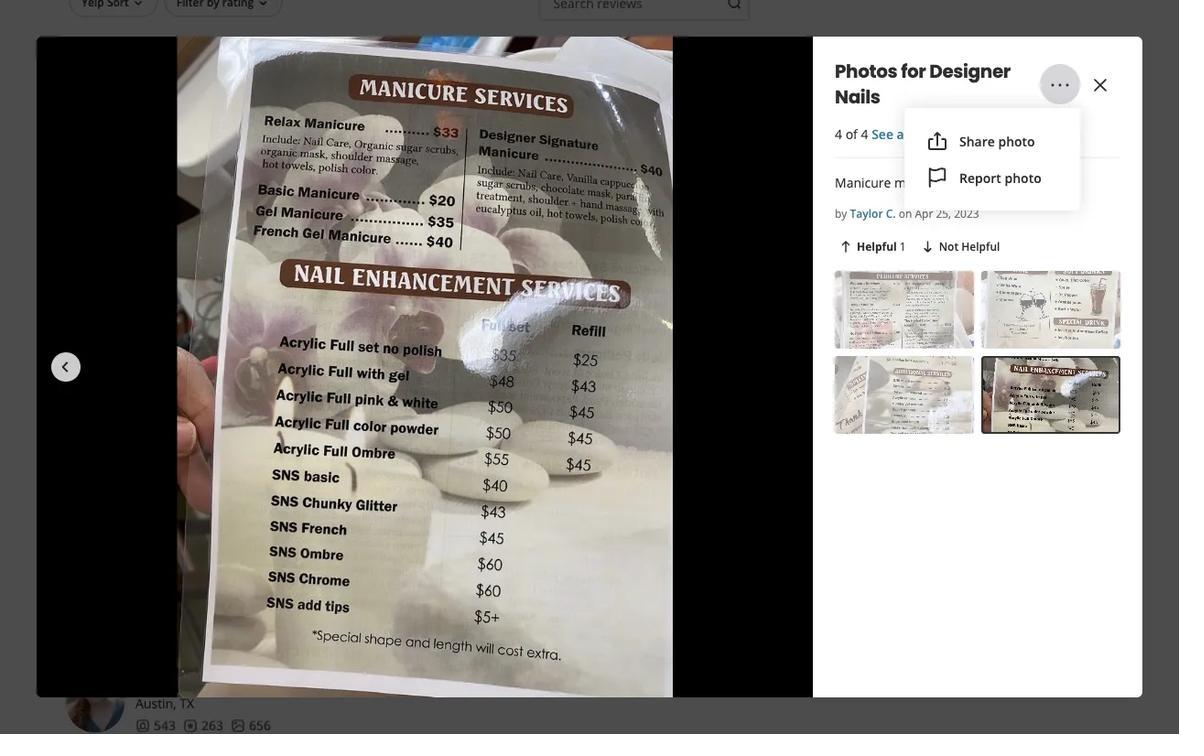Task type: vqa. For each thing, say whether or not it's contained in the screenshot.
Investor Relations link
no



Task type: locate. For each thing, give the bounding box(es) containing it.
elite
[[210, 55, 230, 67], [234, 677, 254, 690]]

reviews element for c.
[[183, 94, 223, 112]]

2023
[[218, 135, 247, 152], [955, 206, 980, 221]]

  text field
[[539, 0, 750, 21]]

didn't
[[83, 308, 117, 326]]

photo right report on the right top of the page
[[1005, 169, 1042, 186]]

1 they from the top
[[66, 253, 95, 271]]

2 0 from the left
[[269, 617, 275, 633]]

2 horizontal spatial i
[[455, 290, 458, 307]]

apr down menu at the top of the page
[[915, 206, 934, 221]]

1 vertical spatial tx
[[180, 695, 194, 713]]

photos element right 16 review v2 icon on the left of the page
[[231, 717, 271, 735]]

2 vertical spatial i
[[455, 290, 458, 307]]

(0 reactions) element right thanks
[[183, 617, 190, 633]]

0 horizontal spatial 0
[[183, 617, 190, 633]]

2 they from the top
[[66, 345, 95, 362]]

everything was clean and a huge selection of colors! i'll be back and after seeing the kids menu, i'd love to bring my daughter in for her first mani!
[[66, 382, 650, 417]]

photo
[[999, 132, 1036, 150], [1005, 169, 1042, 186], [160, 308, 196, 326]]

taylor down the manicure
[[851, 206, 884, 221]]

1 vertical spatial austin,
[[136, 695, 176, 713]]

0 horizontal spatial helpful
[[857, 239, 897, 254]]

elite 23 austin, tx up 16 review v2 icon on the left of the page
[[136, 677, 267, 713]]

1 horizontal spatial apr
[[915, 206, 934, 221]]

they for they also offer 10% of for happy hour (mon-wed or thurs from 10a-3p).
[[66, 345, 95, 362]]

3 (0 reactions) element from the left
[[340, 617, 346, 633]]

1
[[900, 239, 907, 254]]

to
[[94, 400, 106, 417]]

c. down manicure menu
[[886, 206, 896, 221]]

0 horizontal spatial by
[[106, 198, 120, 216]]

helpful left 1
[[857, 239, 897, 254]]

2 austin, from the top
[[136, 695, 176, 713]]

tx for kathleen
[[180, 695, 194, 713]]

0 horizontal spatial 25,
[[197, 135, 215, 152]]

1 vertical spatial this
[[247, 617, 266, 633]]

1 vertical spatial do
[[496, 290, 512, 307]]

1 vertical spatial i
[[188, 253, 191, 271]]

i inside 'service is friendly and tracy did a great job with my gel pedicure. i don't do designs or fancy trends so didn't take a photo of my pedi.'
[[455, 290, 458, 307]]

(0 reactions) element right no at bottom left
[[340, 617, 346, 633]]

apr down 16 review v2 image
[[172, 135, 193, 152]]

1 photos element from the top
[[231, 94, 271, 112]]

so right the busy
[[171, 253, 184, 271]]

great left job
[[267, 290, 299, 307]]

2023 down 193
[[218, 135, 247, 152]]

0 vertical spatial photos element
[[231, 94, 271, 112]]

0 vertical spatial elite
[[210, 55, 230, 67]]

1 vertical spatial 2023
[[955, 206, 980, 221]]

0 horizontal spatial do
[[98, 253, 114, 271]]

0 horizontal spatial 4
[[835, 125, 843, 142]]

an right "it's"
[[374, 198, 389, 216]]

4 of 4 see all photos
[[835, 125, 958, 142]]

(0 reactions) element for love this 0
[[269, 617, 275, 633]]

0 vertical spatial so
[[171, 253, 184, 271]]

elite 23 link for taylor c.
[[206, 54, 246, 68]]

0 vertical spatial 2023
[[218, 135, 247, 152]]

reviews element down 'm.'
[[183, 717, 223, 735]]

austin, up the friends element
[[136, 695, 176, 713]]

25, up not
[[936, 206, 952, 221]]

0 vertical spatial this
[[124, 198, 146, 216]]

and
[[607, 198, 630, 216], [173, 290, 196, 307], [194, 382, 217, 399], [444, 382, 467, 399]]

1 vertical spatial great
[[267, 290, 299, 307]]

1 horizontal spatial 0
[[269, 617, 275, 633]]

back
[[413, 382, 441, 399]]

taylor
[[136, 51, 181, 71], [851, 206, 884, 221]]

1 horizontal spatial helpful
[[962, 239, 1001, 254]]

0 vertical spatial tx
[[180, 72, 194, 90]]

2 horizontal spatial (0 reactions) element
[[340, 617, 346, 633]]

tx up 16 review v2 image
[[180, 72, 194, 90]]

so down service
[[66, 308, 80, 326]]

0 horizontal spatial elite
[[210, 55, 230, 67]]

0 horizontal spatial on
[[245, 198, 260, 216]]

all
[[897, 125, 912, 142]]

0 horizontal spatial or
[[363, 345, 376, 362]]

1 vertical spatial 23
[[257, 677, 267, 690]]

a down friendly at the left
[[150, 308, 157, 326]]

mani!
[[309, 400, 343, 417]]

2 tx from the top
[[180, 695, 194, 713]]

0 horizontal spatial (0 reactions) element
[[183, 617, 190, 633]]

1 austin, from the top
[[136, 72, 176, 90]]

3 0 from the left
[[340, 617, 346, 633]]

c. up 16 review v2 image
[[185, 51, 199, 71]]

16 photos v2 image
[[231, 96, 245, 111], [231, 719, 245, 734]]

taylor c. link up 405
[[136, 51, 199, 71]]

elite 23 austin, tx
[[136, 55, 243, 90], [136, 677, 267, 713]]

so inside 'service is friendly and tracy did a great job with my gel pedicure. i don't do designs or fancy trends so didn't take a photo of my pedi.'
[[66, 308, 80, 326]]

and inside i drive by this spot every time on my way home. it's an odd location but has ample parking and great service.
[[607, 198, 630, 216]]

c.
[[185, 51, 199, 71], [886, 206, 896, 221]]

1 horizontal spatial this
[[247, 617, 266, 633]]

0 right no at bottom left
[[340, 617, 346, 633]]

do right don't
[[496, 290, 512, 307]]

they do get busy so i recommend calling ahead for an appt.
[[66, 253, 423, 271]]

1 horizontal spatial i
[[188, 253, 191, 271]]

0 vertical spatial 16 photos v2 image
[[231, 96, 245, 111]]

1 horizontal spatial 4
[[861, 125, 869, 142]]

2 elite 23 austin, tx from the top
[[136, 677, 267, 713]]

reviews element
[[183, 94, 223, 112], [183, 717, 223, 735]]

everything
[[66, 382, 129, 399]]

1 vertical spatial elite 23 link
[[231, 676, 271, 691]]

0 horizontal spatial apr
[[172, 135, 193, 152]]

or left fancy
[[564, 290, 577, 307]]

0 vertical spatial austin,
[[136, 72, 176, 90]]

1 horizontal spatial taylor
[[851, 206, 884, 221]]

0 vertical spatial do
[[98, 253, 114, 271]]

first
[[283, 400, 306, 417]]

(0 reactions) element for oh no 0
[[340, 617, 346, 633]]

tx down kathleen m.
[[180, 695, 194, 713]]

photo down friendly at the left
[[160, 308, 196, 326]]

0 horizontal spatial 23
[[232, 55, 243, 67]]

photos element right 193
[[231, 94, 271, 112]]

1 16 photos v2 image from the top
[[231, 96, 245, 111]]

(0 reactions) element right love at the left bottom of page
[[269, 617, 275, 633]]

way
[[285, 198, 309, 216]]

a up in
[[220, 382, 227, 399]]

don't
[[462, 290, 493, 307]]

photo inside button
[[999, 132, 1036, 150]]

1 horizontal spatial elite
[[234, 677, 254, 690]]

austin, for kathleen m.
[[136, 695, 176, 713]]

1 horizontal spatial c.
[[886, 206, 896, 221]]

of left see
[[846, 125, 858, 142]]

elite up 193
[[210, 55, 230, 67]]

pedicure.
[[396, 290, 452, 307]]

or right wed
[[363, 345, 376, 362]]

elite 23 austin, tx for c.
[[136, 55, 243, 90]]

elite 23 link right 'm.'
[[231, 676, 271, 691]]

0 vertical spatial 25,
[[197, 135, 215, 152]]

1 vertical spatial apr
[[915, 206, 934, 221]]

1 reviews element from the top
[[183, 94, 223, 112]]

taylor c. link
[[136, 51, 199, 71], [851, 206, 896, 221]]

by right drive
[[106, 198, 120, 216]]

helpful inside button
[[962, 239, 1001, 254]]

helpful 1
[[857, 239, 907, 254]]

1 tx from the top
[[180, 72, 194, 90]]

get
[[117, 253, 136, 271]]

photo inside button
[[1005, 169, 1042, 186]]

gel
[[375, 290, 392, 307]]

do
[[98, 253, 114, 271], [496, 290, 512, 307]]

my down was
[[144, 400, 162, 417]]

photos element
[[231, 94, 271, 112], [231, 717, 271, 735]]

helpful right not
[[962, 239, 1001, 254]]

1 vertical spatial a
[[150, 308, 157, 326]]

reviews element right 405
[[183, 94, 223, 112]]

be
[[395, 382, 410, 399]]

1 horizontal spatial so
[[171, 253, 184, 271]]

0 horizontal spatial this
[[124, 198, 146, 216]]

1 vertical spatial taylor c. link
[[851, 206, 896, 221]]

offer
[[125, 345, 154, 362]]

share
[[960, 132, 995, 150]]

they left also
[[66, 345, 95, 362]]

of inside everything was clean and a huge selection of colors! i'll be back and after seeing the kids menu, i'd love to bring my daughter in for her first mani!
[[320, 382, 332, 399]]

0 horizontal spatial 2023
[[218, 135, 247, 152]]

and left "tracy"
[[173, 290, 196, 307]]

photo for share photo
[[999, 132, 1036, 150]]

selection
[[264, 382, 317, 399]]

they up service
[[66, 253, 95, 271]]

ahead
[[312, 253, 349, 271]]

the
[[544, 382, 564, 399]]

an inside i drive by this spot every time on my way home. it's an odd location but has ample parking and great service.
[[374, 198, 389, 216]]

great
[[633, 198, 665, 216], [267, 290, 299, 307]]

1 vertical spatial elite
[[234, 677, 254, 690]]

1 vertical spatial reviews element
[[183, 717, 223, 735]]

1 vertical spatial they
[[66, 345, 95, 362]]

23 for kathleen m.
[[257, 677, 267, 690]]

2 16 photos v2 image from the top
[[231, 719, 245, 734]]

0 vertical spatial they
[[66, 253, 95, 271]]

my left way
[[263, 198, 282, 216]]

this right love at the left bottom of page
[[247, 617, 266, 633]]

4 down the nails
[[835, 125, 843, 142]]

i right the busy
[[188, 253, 191, 271]]

colors!
[[336, 382, 375, 399]]

not helpful button
[[918, 235, 1004, 258]]

on
[[245, 198, 260, 216], [899, 206, 913, 221]]

4 left see
[[861, 125, 869, 142]]

2 horizontal spatial 0
[[340, 617, 346, 633]]

0 horizontal spatial i
[[66, 198, 70, 216]]

for right in
[[238, 400, 256, 417]]

23
[[232, 55, 243, 67], [257, 677, 267, 690]]

1 horizontal spatial (0 reactions) element
[[269, 617, 275, 633]]

1 vertical spatial so
[[66, 308, 80, 326]]

0 vertical spatial elite 23 austin, tx
[[136, 55, 243, 90]]

photos element containing 167
[[231, 94, 271, 112]]

0 vertical spatial taylor
[[136, 51, 181, 71]]

2 helpful from the left
[[962, 239, 1001, 254]]

for
[[901, 59, 926, 84], [353, 253, 370, 271], [202, 345, 219, 362], [238, 400, 256, 417]]

my inside everything was clean and a huge selection of colors! i'll be back and after seeing the kids menu, i'd love to bring my daughter in for her first mani!
[[144, 400, 162, 417]]

1 vertical spatial 16 photos v2 image
[[231, 719, 245, 734]]

(0 reactions) element
[[183, 617, 190, 633], [269, 617, 275, 633], [340, 617, 346, 633]]

my
[[263, 198, 282, 216], [353, 290, 371, 307], [215, 308, 233, 326], [144, 400, 162, 417]]

0 vertical spatial reviews element
[[183, 94, 223, 112]]

24 flag v2 image
[[927, 167, 949, 189]]

photo right share
[[999, 132, 1036, 150]]

0 vertical spatial c.
[[185, 51, 199, 71]]

23 for taylor c.
[[232, 55, 243, 67]]

great right "parking"
[[633, 198, 665, 216]]

elite 23 link up 193
[[206, 54, 246, 68]]

report
[[960, 169, 1002, 186]]

elite for kathleen m.
[[234, 677, 254, 690]]

1 horizontal spatial 2023
[[955, 206, 980, 221]]

reviews element containing 193
[[183, 94, 223, 112]]

i left don't
[[455, 290, 458, 307]]

an left the appt.
[[373, 253, 388, 271]]

is
[[112, 290, 121, 307]]

they
[[66, 253, 95, 271], [66, 345, 95, 362]]

on right time
[[245, 198, 260, 216]]

1 (0 reactions) element from the left
[[183, 617, 190, 633]]

a right did
[[257, 290, 264, 307]]

and right "parking"
[[607, 198, 630, 216]]

2 photos element from the top
[[231, 717, 271, 735]]

2 (0 reactions) element from the left
[[269, 617, 275, 633]]

25, down 193
[[197, 135, 215, 152]]

0 vertical spatial taylor c. link
[[136, 51, 199, 71]]

this left spot
[[124, 198, 146, 216]]

her
[[259, 400, 279, 417]]

0 horizontal spatial a
[[150, 308, 157, 326]]

photo inside 'service is friendly and tracy did a great job with my gel pedicure. i don't do designs or fancy trends so didn't take a photo of my pedi.'
[[160, 308, 196, 326]]

2 vertical spatial photo
[[160, 308, 196, 326]]

an
[[374, 198, 389, 216], [373, 253, 388, 271]]

of up mani!
[[320, 382, 332, 399]]

0 vertical spatial great
[[633, 198, 665, 216]]

1 horizontal spatial a
[[220, 382, 227, 399]]

1 vertical spatial elite 23 austin, tx
[[136, 677, 267, 713]]

1 vertical spatial an
[[373, 253, 388, 271]]

16 photos v2 image right 16 review v2 icon on the left of the page
[[231, 719, 245, 734]]

0 right thanks
[[183, 617, 190, 633]]

16 photos v2 image left 167
[[231, 96, 245, 111]]

elite 23 austin, tx up 16 review v2 image
[[136, 55, 243, 90]]

2 vertical spatial a
[[220, 382, 227, 399]]

1 horizontal spatial do
[[496, 290, 512, 307]]

1 vertical spatial photos element
[[231, 717, 271, 735]]

10%
[[158, 345, 183, 362]]

23 right 'm.'
[[257, 677, 267, 690]]

elite right 'm.'
[[234, 677, 254, 690]]

i left drive
[[66, 198, 70, 216]]

or
[[564, 290, 577, 307], [363, 345, 376, 362]]

manicure menu
[[835, 174, 930, 191]]

by up 16 helpful v2 image
[[835, 206, 848, 221]]

of down "tracy"
[[199, 308, 211, 326]]

1 horizontal spatial taylor c. link
[[851, 206, 896, 221]]

i inside i drive by this spot every time on my way home. it's an odd location but has ample parking and great service.
[[66, 198, 70, 216]]

23 right the 'taylor c.'
[[232, 55, 243, 67]]

0 vertical spatial an
[[374, 198, 389, 216]]

1 vertical spatial photo
[[1005, 169, 1042, 186]]

0 horizontal spatial so
[[66, 308, 80, 326]]

with
[[324, 290, 350, 307]]

0 vertical spatial elite 23 link
[[206, 54, 246, 68]]

great inside 'service is friendly and tracy did a great job with my gel pedicure. i don't do designs or fancy trends so didn't take a photo of my pedi.'
[[267, 290, 299, 307]]

0 horizontal spatial taylor c. link
[[136, 51, 199, 71]]

1 vertical spatial 25,
[[936, 206, 952, 221]]

austin,
[[136, 72, 176, 90], [136, 695, 176, 713]]

austin, down the 'taylor c.'
[[136, 72, 176, 90]]

2023 up "not helpful"
[[955, 206, 980, 221]]

friends element
[[136, 717, 176, 735]]

0
[[183, 617, 190, 633], [269, 617, 275, 633], [340, 617, 346, 633]]

16 review v2 image
[[183, 719, 198, 734]]

2 horizontal spatial a
[[257, 290, 264, 307]]

25,
[[197, 135, 215, 152], [936, 206, 952, 221]]

1 horizontal spatial great
[[633, 198, 665, 216]]

spot
[[149, 198, 175, 216]]

1 horizontal spatial 23
[[257, 677, 267, 690]]

photos element for taylor c.
[[231, 94, 271, 112]]

home.
[[312, 198, 350, 216]]

on down menu at the top of the page
[[899, 206, 913, 221]]

i drive by this spot every time on my way home. it's an odd location but has ample parking and great service.
[[66, 198, 665, 234]]

menu
[[905, 108, 1081, 211]]

by inside i drive by this spot every time on my way home. it's an odd location but has ample parking and great service.
[[106, 198, 120, 216]]

taylor up 405
[[136, 51, 181, 71]]

my inside i drive by this spot every time on my way home. it's an odd location but has ample parking and great service.
[[263, 198, 282, 216]]

taylor c.
[[136, 51, 199, 71]]

in
[[224, 400, 235, 417]]

0 horizontal spatial great
[[267, 290, 299, 307]]

0 vertical spatial i
[[66, 198, 70, 216]]

4
[[835, 125, 843, 142], [861, 125, 869, 142]]

0 vertical spatial 23
[[232, 55, 243, 67]]

24 chevron left v2 image
[[54, 356, 76, 378]]

1 elite 23 austin, tx from the top
[[136, 55, 243, 90]]

manicure
[[835, 174, 892, 191]]

service.
[[66, 217, 111, 234]]

0 vertical spatial or
[[564, 290, 577, 307]]

by taylor c. on apr 25, 2023
[[835, 206, 980, 221]]

2 reviews element from the top
[[183, 717, 223, 735]]

nails
[[835, 84, 881, 110]]

0 vertical spatial photo
[[999, 132, 1036, 150]]

this inside i drive by this spot every time on my way home. it's an odd location but has ample parking and great service.
[[124, 198, 146, 216]]

for right photos
[[901, 59, 926, 84]]

0 right love at the left bottom of page
[[269, 617, 275, 633]]

1 horizontal spatial or
[[564, 290, 577, 307]]

do left get
[[98, 253, 114, 271]]

taylor c. link down manicure menu
[[851, 206, 896, 221]]



Task type: describe. For each thing, give the bounding box(es) containing it.
thanks
[[144, 617, 180, 633]]

thanks 0
[[144, 617, 190, 633]]

photos for designer nails
[[835, 59, 1011, 110]]

recommend
[[195, 253, 268, 271]]

for left happy
[[202, 345, 219, 362]]

or inside 'service is friendly and tracy did a great job with my gel pedicure. i don't do designs or fancy trends so didn't take a photo of my pedi.'
[[564, 290, 577, 307]]

0 horizontal spatial taylor
[[136, 51, 181, 71]]

not helpful
[[940, 239, 1001, 254]]

busy
[[139, 253, 167, 271]]

my down "tracy"
[[215, 308, 233, 326]]

job
[[302, 290, 321, 307]]

1 helpful from the left
[[857, 239, 897, 254]]

24 share v2 image
[[927, 130, 949, 152]]

menu image
[[1050, 74, 1072, 96]]

elite 23 austin, tx for m.
[[136, 677, 267, 713]]

kathleen m. link
[[136, 674, 223, 693]]

0 vertical spatial a
[[257, 290, 264, 307]]

kathleen
[[136, 674, 202, 693]]

reviews element for m.
[[183, 717, 223, 735]]

1 4 from the left
[[835, 125, 843, 142]]

wed
[[333, 345, 360, 362]]

love this 0
[[221, 617, 275, 633]]

appt.
[[392, 253, 423, 271]]

of right 10%
[[186, 345, 198, 362]]

167
[[249, 94, 271, 112]]

odd
[[392, 198, 416, 216]]

photo for report photo
[[1005, 169, 1042, 186]]

service
[[66, 290, 108, 307]]

10a-
[[450, 345, 476, 362]]

m.
[[205, 674, 223, 693]]

16 nothelpful v2 image
[[921, 240, 936, 254]]

hour
[[264, 345, 295, 362]]

love
[[221, 617, 245, 633]]

share photo
[[960, 132, 1036, 150]]

16 review v2 image
[[183, 96, 198, 111]]

apr 25, 2023
[[172, 135, 247, 152]]

search image
[[728, 0, 743, 10]]

(mon-
[[298, 345, 333, 362]]

calling
[[271, 253, 309, 271]]

elite for taylor c.
[[210, 55, 230, 67]]

i'd
[[636, 382, 650, 399]]

service is friendly and tracy did a great job with my gel pedicure. i don't do designs or fancy trends so didn't take a photo of my pedi.
[[66, 290, 654, 326]]

location
[[419, 198, 467, 216]]

parking
[[559, 198, 604, 216]]

photos element for kathleen m.
[[231, 717, 271, 735]]

0 horizontal spatial c.
[[185, 51, 199, 71]]

has
[[494, 198, 515, 216]]

and right back
[[444, 382, 467, 399]]

my left the gel
[[353, 290, 371, 307]]

3p).
[[476, 345, 498, 362]]

clean
[[159, 382, 190, 399]]

a inside everything was clean and a huge selection of colors! i'll be back and after seeing the kids menu, i'd love to bring my daughter in for her first mani!
[[220, 382, 227, 399]]

pedi.
[[236, 308, 266, 326]]

kathleen m.
[[136, 674, 223, 693]]

1 horizontal spatial 25,
[[936, 206, 952, 221]]

tx for taylor
[[180, 72, 194, 90]]

0 for love this
[[269, 617, 275, 633]]

and inside 'service is friendly and tracy did a great job with my gel pedicure. i don't do designs or fancy trends so didn't take a photo of my pedi.'
[[173, 290, 196, 307]]

designs
[[515, 290, 560, 307]]

16 helpful v2 image
[[839, 240, 854, 254]]

no
[[324, 617, 337, 633]]

designer
[[930, 59, 1011, 84]]

for right ahead
[[353, 253, 370, 271]]

friendly
[[124, 290, 170, 307]]

16 photos v2 image for c.
[[231, 96, 245, 111]]

1 vertical spatial or
[[363, 345, 376, 362]]

(0 reactions) element for thanks 0
[[183, 617, 190, 633]]

it's
[[354, 198, 371, 216]]

1 vertical spatial taylor
[[851, 206, 884, 221]]

oh no 0
[[306, 617, 346, 633]]

huge
[[230, 382, 260, 399]]

kids
[[567, 382, 591, 399]]

share photo button
[[920, 123, 1066, 159]]

bring
[[109, 400, 141, 417]]

they for they do get busy so i recommend calling ahead for an appt.
[[66, 253, 95, 271]]

photos
[[835, 59, 898, 84]]

also
[[98, 345, 122, 362]]

menu,
[[594, 382, 633, 399]]

austin, for taylor c.
[[136, 72, 176, 90]]

see
[[872, 125, 894, 142]]

and up daughter
[[194, 382, 217, 399]]

elite 23 link for kathleen m.
[[231, 676, 271, 691]]

was
[[132, 382, 155, 399]]

of inside 'service is friendly and tracy did a great job with my gel pedicure. i don't do designs or fancy trends so didn't take a photo of my pedi.'
[[199, 308, 211, 326]]

seeing
[[502, 382, 541, 399]]

on inside i drive by this spot every time on my way home. it's an odd location but has ample parking and great service.
[[245, 198, 260, 216]]

16 friends v2 image
[[136, 719, 150, 734]]

every
[[178, 198, 211, 216]]

0 for oh no
[[340, 617, 346, 633]]

not
[[940, 239, 959, 254]]

photo of kathleen m. image
[[66, 675, 125, 733]]

drive
[[73, 198, 103, 216]]

report photo
[[960, 169, 1042, 186]]

trends
[[615, 290, 654, 307]]

photos
[[915, 125, 958, 142]]

great inside i drive by this spot every time on my way home. it's an odd location but has ample parking and great service.
[[633, 198, 665, 216]]

fancy
[[580, 290, 612, 307]]

thurs
[[380, 345, 414, 362]]

24 close v2 image
[[1090, 74, 1112, 96]]

0 vertical spatial apr
[[172, 135, 193, 152]]

1 0 from the left
[[183, 617, 190, 633]]

take
[[121, 308, 146, 326]]

do inside 'service is friendly and tracy did a great job with my gel pedicure. i don't do designs or fancy trends so didn't take a photo of my pedi.'
[[496, 290, 512, 307]]

1 vertical spatial c.
[[886, 206, 896, 221]]

from
[[417, 345, 447, 362]]

they also offer 10% of for happy hour (mon-wed or thurs from 10a-3p).
[[66, 345, 498, 362]]

1 horizontal spatial by
[[835, 206, 848, 221]]

daughter
[[166, 400, 220, 417]]

2 4 from the left
[[861, 125, 869, 142]]

ample
[[518, 198, 555, 216]]

but
[[470, 198, 490, 216]]

tracy
[[199, 290, 231, 307]]

16 photos v2 image for m.
[[231, 719, 245, 734]]

for inside photos for designer nails
[[901, 59, 926, 84]]

time
[[214, 198, 241, 216]]

i'll
[[379, 382, 391, 399]]

happy
[[222, 345, 261, 362]]

menu
[[895, 174, 930, 191]]

menu containing share photo
[[905, 108, 1081, 211]]

after
[[471, 382, 499, 399]]

405
[[154, 94, 176, 112]]

193
[[201, 94, 223, 112]]

for inside everything was clean and a huge selection of colors! i'll be back and after seeing the kids menu, i'd love to bring my daughter in for her first mani!
[[238, 400, 256, 417]]

1 horizontal spatial on
[[899, 206, 913, 221]]

love
[[66, 400, 91, 417]]



